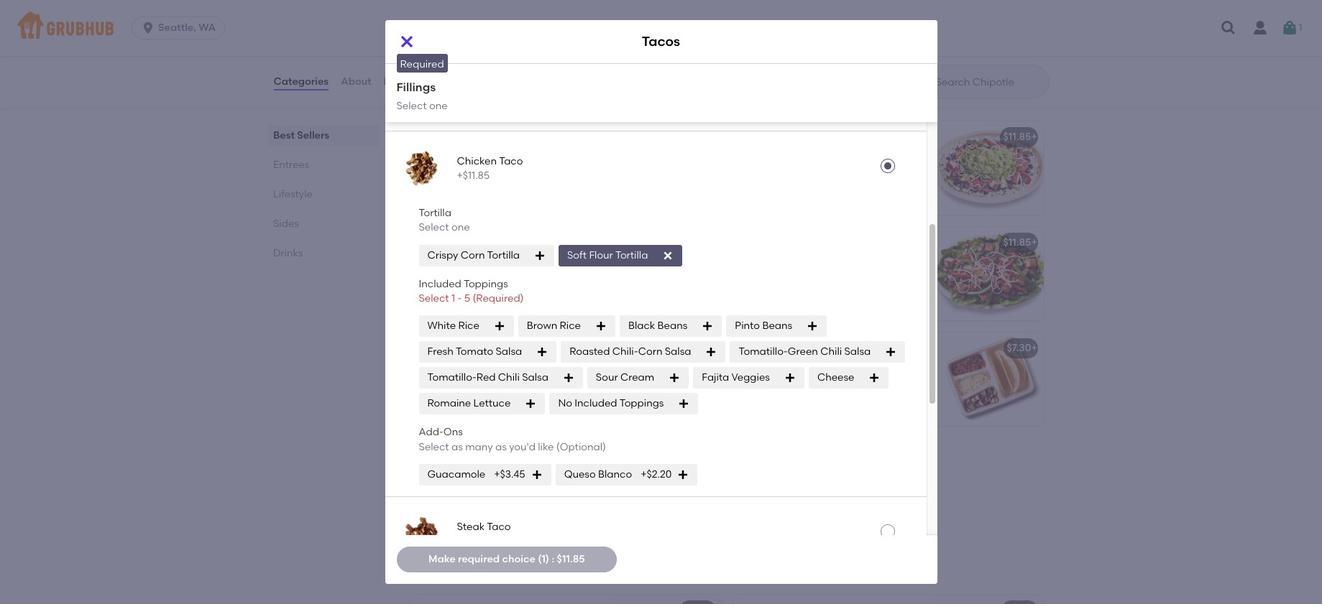 Task type: describe. For each thing, give the bounding box(es) containing it.
taco for steak taco +$14.10
[[487, 521, 511, 533]]

fajita veggies
[[702, 372, 770, 384]]

of inside with a side of rice and beans. includes fruit or kid's chips and organic juice or milk.
[[476, 468, 485, 481]]

1 horizontal spatial corn
[[638, 346, 662, 358]]

svg image for fresh tomato salsa
[[536, 347, 548, 358]]

a inside the your choice of meat, guacamole or queso, and two toppings to go with a pair of crispy corn or soft flour tortillas.includes fruit or kid's chips and organic juice or milk.
[[915, 377, 921, 390]]

up
[[556, 380, 568, 392]]

svg image inside seattle, wa button
[[141, 21, 155, 35]]

tacos image
[[614, 333, 721, 427]]

reviews
[[384, 75, 424, 88]]

a inside with a side of rice and beans. includes fruit or kid's chips and organic juice or milk.
[[444, 468, 451, 481]]

and inside cheese in a flour tortilla with your choice of meat, sofritas or fajita veggies and three included sides.
[[459, 286, 479, 299]]

fresh
[[427, 346, 453, 358]]

lettuce
[[473, 398, 511, 410]]

soft
[[567, 249, 587, 261]]

1 vertical spatial quesadilla
[[446, 448, 499, 460]]

cream
[[804, 213, 836, 225]]

meat, inside the your choice of meat, guacamole or queso, and two toppings to go with a pair of crispy corn or soft flour tortillas.includes fruit or kid's chips and organic juice or milk.
[[813, 363, 841, 375]]

make required choice (1) : $11.85
[[429, 553, 585, 566]]

your choice of freshly grilled meat, sofritas, or guacamole, and up to five toppings served in a soft or hard-shell tortilla.
[[420, 366, 586, 422]]

taco for chicken taco +$11.85
[[499, 155, 523, 167]]

tomatillo-red chili salsa
[[427, 372, 548, 384]]

choice left the (1)
[[502, 553, 535, 566]]

and right rice
[[508, 468, 528, 481]]

choice for your choice of meat, guacamole or queso, and two toppings to go with a pair of crispy corn or soft flour tortillas.includes fruit or kid's chips and organic juice or milk.
[[765, 363, 798, 375]]

&
[[453, 8, 460, 20]]

1 horizontal spatial toppings
[[620, 398, 664, 410]]

sides
[[273, 218, 299, 230]]

with left rice,
[[742, 183, 762, 196]]

beans.
[[530, 468, 563, 481]]

carne asada taco image
[[399, 71, 445, 117]]

tomato
[[456, 346, 493, 358]]

go
[[877, 377, 889, 390]]

1 horizontal spatial included
[[575, 398, 617, 410]]

freshly for in
[[813, 154, 844, 167]]

+$14.10
[[457, 536, 490, 548]]

burrito
[[420, 131, 453, 143]]

salsa up tomatillo-red chili salsa
[[496, 346, 522, 358]]

kid's for kid's build your own
[[742, 342, 765, 355]]

soft inside the your choice of meat, guacamole or queso, and two toppings to go with a pair of crispy corn or soft flour tortillas.includes fruit or kid's chips and organic juice or milk.
[[844, 392, 862, 404]]

main navigation navigation
[[0, 0, 1322, 56]]

of inside your choice of freshly grilled meat or sofritas served in a delicious bowl with rice, beans, or fajita veggies, and topped with guac, salsa, queso blanco, sour cream or cheese.
[[801, 154, 810, 167]]

chicken taco image
[[399, 146, 445, 192]]

(required)
[[473, 293, 524, 305]]

+$11.85
[[457, 170, 490, 182]]

choice for your choice of freshly grilled meat or sofritas served in a delicious bowl with rice, beans, or fajita veggies, and topped with guac, salsa, queso blanco, sour cream or cheese.
[[765, 154, 798, 167]]

0 vertical spatial corn
[[461, 249, 485, 261]]

1 horizontal spatial blanco
[[598, 469, 632, 481]]

to inside the your choice of meat, guacamole or queso, and two toppings to go with a pair of crispy corn or soft flour tortillas.includes fruit or kid's chips and organic juice or milk.
[[864, 377, 874, 390]]

pair
[[742, 392, 761, 404]]

sofritas inside your choice of freshly grilled meat or sofritas served in a delicious bowl with rice, beans, or fajita veggies, and topped with guac, salsa, queso blanco, sour cream or cheese.
[[742, 169, 777, 181]]

sellers
[[297, 129, 329, 142]]

of up two
[[801, 363, 810, 375]]

cheese for cheese in a flour tortilla with your choice of meat, sofritas or fajita veggies and three included sides.
[[420, 257, 457, 269]]

select up 'required'
[[397, 33, 427, 45]]

and down pair
[[742, 421, 761, 433]]

svg image for fajita veggies
[[784, 373, 796, 384]]

+ for burrito image
[[709, 131, 715, 143]]

tortilla up three
[[487, 249, 520, 261]]

(1)
[[538, 553, 549, 566]]

chips & queso blanco button
[[411, 0, 786, 55]]

kid's inside the your choice of meat, guacamole or queso, and two toppings to go with a pair of crispy corn or soft flour tortillas.includes fruit or kid's chips and organic juice or milk.
[[859, 407, 880, 419]]

1 vertical spatial tacos
[[642, 33, 680, 50]]

tortilla.
[[471, 409, 505, 422]]

chili for green
[[820, 346, 842, 358]]

tomatillo-green chili salsa
[[739, 346, 871, 358]]

delicious
[[835, 169, 878, 181]]

select inside tortilla select one
[[419, 222, 449, 234]]

drinks
[[273, 247, 303, 260]]

of inside cheese in a flour tortilla with your choice of meat, sofritas or fajita veggies and three included sides.
[[455, 272, 464, 284]]

your left own
[[795, 342, 817, 355]]

beans for black beans
[[658, 320, 688, 332]]

or inside cheese in a flour tortilla with your choice of meat, sofritas or fajita veggies and three included sides.
[[536, 272, 546, 284]]

0 horizontal spatial tacos
[[420, 345, 449, 358]]

includes
[[420, 483, 460, 495]]

your for your choice of meat, guacamole or queso, and two toppings to go with a pair of crispy corn or soft flour tortillas.includes fruit or kid's chips and organic juice or milk.
[[742, 363, 763, 375]]

pinto
[[735, 320, 760, 332]]

meat
[[879, 154, 905, 167]]

and down beans.
[[549, 483, 569, 495]]

your for your choice of freshly grilled meat, sofritas, or guacamole, and up to five toppings served in a soft or hard-shell tortilla.
[[420, 366, 441, 378]]

crispy
[[776, 392, 804, 404]]

cream
[[620, 372, 654, 384]]

select inside included toppings select 1 - 5 (required)
[[419, 293, 449, 305]]

sour
[[596, 372, 618, 384]]

and inside your choice of freshly grilled meat, sofritas, or guacamole, and up to five toppings served in a soft or hard-shell tortilla.
[[534, 380, 553, 392]]

fruit inside with a side of rice and beans. includes fruit or kid's chips and organic juice or milk.
[[463, 483, 482, 495]]

a inside your choice of freshly grilled meat or sofritas served in a delicious bowl with rice, beans, or fajita veggies, and topped with guac, salsa, queso blanco, sour cream or cheese.
[[826, 169, 832, 181]]

seattle,
[[158, 22, 196, 34]]

flour inside cheese in a flour tortilla with your choice of meat, sofritas or fajita veggies and three included sides.
[[479, 257, 503, 269]]

1 horizontal spatial entrees
[[408, 88, 465, 106]]

grilled for meat
[[847, 154, 877, 167]]

guacamole
[[844, 363, 900, 375]]

your choice of meat, guacamole or queso, and two toppings to go with a pair of crispy corn or soft flour tortillas.includes fruit or kid's chips and organic juice or milk.
[[742, 363, 921, 433]]

1 inside included toppings select 1 - 5 (required)
[[451, 293, 455, 305]]

white rice
[[427, 320, 479, 332]]

5
[[464, 293, 470, 305]]

+$2.20
[[641, 469, 672, 481]]

black
[[628, 320, 655, 332]]

ons
[[443, 427, 463, 439]]

tortilla inside cheese in a flour tortilla with your choice of meat, sofritas or fajita veggies and three included sides.
[[505, 257, 538, 269]]

three
[[481, 286, 507, 299]]

blanco,
[[742, 213, 778, 225]]

chips inside the your choice of meat, guacamole or queso, and two toppings to go with a pair of crispy corn or soft flour tortillas.includes fruit or kid's chips and organic juice or milk.
[[883, 407, 909, 419]]

with inside the your choice of meat, guacamole or queso, and two toppings to go with a pair of crispy corn or soft flour tortillas.includes fruit or kid's chips and organic juice or milk.
[[892, 377, 912, 390]]

tortillas.includes
[[742, 407, 822, 419]]

fresh tomato salsa
[[427, 346, 522, 358]]

black beans
[[628, 320, 688, 332]]

brown rice
[[527, 320, 581, 332]]

five
[[420, 395, 437, 407]]

chicken
[[457, 155, 497, 167]]

salsa for tomatillo-green chili salsa
[[844, 346, 871, 358]]

choice inside cheese in a flour tortilla with your choice of meat, sofritas or fajita veggies and three included sides.
[[420, 272, 452, 284]]

kid's quesadilla
[[420, 448, 499, 460]]

svg image for cheese
[[869, 373, 880, 384]]

steak
[[457, 521, 485, 533]]

1 horizontal spatial queso
[[564, 469, 596, 481]]

about
[[341, 75, 371, 88]]

1 horizontal spatial flour
[[589, 249, 613, 261]]

rice
[[488, 468, 506, 481]]

included toppings select 1 - 5 (required)
[[419, 278, 524, 305]]

kid's build your own
[[742, 342, 842, 355]]

2 fillings from the top
[[397, 81, 436, 94]]

0 vertical spatial quesadilla
[[420, 237, 473, 249]]

+$3.45
[[494, 469, 525, 481]]

to inside your choice of freshly grilled meat, sofritas, or guacamole, and up to five toppings served in a soft or hard-shell tortilla.
[[571, 380, 581, 392]]

freshly for and
[[491, 366, 522, 378]]

your choice of freshly grilled meat or sofritas served in a delicious bowl with rice, beans, or fajita veggies, and topped with guac, salsa, queso blanco, sour cream or cheese.
[[742, 154, 918, 225]]

$5.70
[[684, 448, 709, 460]]

many
[[465, 441, 493, 453]]

chips
[[422, 8, 450, 20]]

tortilla inside tortilla select one
[[419, 207, 451, 219]]

$7.30 +
[[1007, 342, 1037, 355]]

salsa for tomatillo-red chili salsa
[[522, 372, 548, 384]]

tortilla select one
[[419, 207, 470, 234]]

1 vertical spatial one
[[429, 100, 448, 112]]

queso
[[885, 198, 915, 210]]



Task type: vqa. For each thing, say whether or not it's contained in the screenshot.
the leftmost the 'Sellers'
no



Task type: locate. For each thing, give the bounding box(es) containing it.
tortilla up included
[[505, 257, 538, 269]]

cheese inside cheese in a flour tortilla with your choice of meat, sofritas or fajita veggies and three included sides.
[[420, 257, 457, 269]]

milk. inside with a side of rice and beans. includes fruit or kid's chips and organic juice or milk.
[[497, 498, 520, 510]]

1 horizontal spatial seller
[[771, 117, 794, 127]]

sofritas up rice,
[[742, 169, 777, 181]]

kid's down pinto
[[742, 342, 765, 355]]

0 vertical spatial taco
[[499, 155, 523, 167]]

chips & queso blanco
[[422, 8, 531, 20]]

1 vertical spatial queso
[[564, 469, 596, 481]]

seattle, wa button
[[132, 17, 231, 40]]

meat, up up
[[557, 366, 586, 378]]

served up beans,
[[780, 169, 812, 181]]

soft flour tortilla
[[567, 249, 648, 261]]

rice for brown rice
[[560, 320, 581, 332]]

2 fillings select one from the top
[[397, 81, 448, 112]]

wa
[[199, 22, 216, 34]]

fruit down side on the bottom of page
[[463, 483, 482, 495]]

best
[[750, 117, 769, 127], [273, 129, 294, 142], [428, 328, 447, 338]]

sofritas inside cheese in a flour tortilla with your choice of meat, sofritas or fajita veggies and three included sides.
[[498, 272, 534, 284]]

1 vertical spatial chips
[[521, 483, 547, 495]]

0 horizontal spatial toppings
[[439, 395, 482, 407]]

svg image
[[1220, 19, 1237, 37], [1282, 19, 1299, 37], [141, 21, 155, 35], [534, 250, 546, 262], [494, 321, 505, 332], [807, 321, 818, 332], [706, 347, 717, 358], [885, 347, 897, 358], [563, 373, 574, 384], [669, 373, 680, 384], [525, 399, 537, 410], [531, 469, 543, 481], [678, 469, 689, 481]]

grilled up guacamole,
[[525, 366, 555, 378]]

1 vertical spatial cheese
[[817, 372, 854, 384]]

2 horizontal spatial meat,
[[813, 363, 841, 375]]

toppings inside your choice of freshly grilled meat, sofritas, or guacamole, and up to five toppings served in a soft or hard-shell tortilla.
[[439, 395, 482, 407]]

choice up rice,
[[765, 154, 798, 167]]

svg image up roasted
[[595, 321, 607, 332]]

juice down corn
[[803, 421, 827, 433]]

as left you'd
[[495, 441, 507, 453]]

sour cream
[[596, 372, 654, 384]]

one up burrito on the top of page
[[429, 100, 448, 112]]

0 vertical spatial included
[[419, 278, 461, 290]]

1 vertical spatial fillings
[[397, 81, 436, 94]]

two
[[798, 377, 816, 390]]

salsa down black beans at the bottom of the page
[[665, 346, 691, 358]]

with right go
[[892, 377, 912, 390]]

your inside your choice of freshly grilled meat or sofritas served in a delicious bowl with rice, beans, or fajita veggies, and topped with guac, salsa, queso blanco, sour cream or cheese.
[[742, 154, 763, 167]]

meat, inside cheese in a flour tortilla with your choice of meat, sofritas or fajita veggies and three included sides.
[[467, 272, 496, 284]]

build
[[768, 342, 793, 355]]

1 rice from the left
[[458, 320, 479, 332]]

lifestyle down steak taco image
[[408, 562, 472, 580]]

1 vertical spatial served
[[485, 395, 517, 407]]

roasted chili-corn salsa
[[570, 346, 691, 358]]

0 horizontal spatial entrees
[[273, 159, 309, 171]]

chips down beans.
[[521, 483, 547, 495]]

1 vertical spatial kid's
[[497, 483, 518, 495]]

kid's
[[859, 407, 880, 419], [497, 483, 518, 495]]

meat, down own
[[813, 363, 841, 375]]

veggies,
[[863, 183, 903, 196]]

svg image for black beans
[[702, 321, 713, 332]]

choice inside your choice of freshly grilled meat, sofritas, or guacamole, and up to five toppings served in a soft or hard-shell tortilla.
[[443, 366, 476, 378]]

1 vertical spatial entrees
[[273, 159, 309, 171]]

1 vertical spatial blanco
[[598, 469, 632, 481]]

beans for pinto beans
[[762, 320, 792, 332]]

1 vertical spatial best
[[273, 129, 294, 142]]

0 horizontal spatial fruit
[[463, 483, 482, 495]]

of left rice
[[476, 468, 485, 481]]

0 vertical spatial entrees
[[408, 88, 465, 106]]

sour
[[781, 213, 801, 225]]

0 vertical spatial best seller
[[750, 117, 794, 127]]

1 vertical spatial sofritas
[[498, 272, 534, 284]]

taco inside steak taco +$14.10
[[487, 521, 511, 533]]

in inside cheese in a flour tortilla with your choice of meat, sofritas or fajita veggies and three included sides.
[[459, 257, 468, 269]]

a up included toppings select 1 - 5 (required)
[[470, 257, 477, 269]]

+
[[709, 131, 715, 143], [1031, 131, 1037, 143], [1031, 237, 1037, 249], [1031, 342, 1037, 355]]

guac,
[[825, 198, 852, 210]]

tacos inside button
[[808, 8, 837, 20]]

fillings down 'required'
[[397, 81, 436, 94]]

svg image for soft flour tortilla
[[662, 250, 674, 262]]

of up beans,
[[801, 154, 810, 167]]

+ for kid's build your own image
[[1031, 342, 1037, 355]]

cheese up veggies
[[420, 257, 457, 269]]

included
[[419, 278, 461, 290], [575, 398, 617, 410]]

salad image
[[936, 227, 1044, 321]]

your up blanco,
[[742, 154, 763, 167]]

select up crispy
[[419, 222, 449, 234]]

1 horizontal spatial kid's
[[859, 407, 880, 419]]

0 vertical spatial lifestyle
[[273, 188, 312, 201]]

svg image up $5.70
[[678, 399, 690, 410]]

tortilla up crispy
[[419, 207, 451, 219]]

categories
[[274, 75, 329, 88]]

2 vertical spatial in
[[519, 395, 528, 407]]

1 vertical spatial toppings
[[620, 398, 664, 410]]

1 horizontal spatial rice
[[560, 320, 581, 332]]

Search Chipotle search field
[[934, 75, 1044, 89]]

fajita
[[702, 372, 729, 384]]

grilled up delicious
[[847, 154, 877, 167]]

soft inside your choice of freshly grilled meat, sofritas, or guacamole, and up to five toppings served in a soft or hard-shell tortilla.
[[539, 395, 558, 407]]

0 vertical spatial queso
[[463, 8, 494, 20]]

1 horizontal spatial lifestyle
[[408, 562, 472, 580]]

salsa,
[[855, 198, 883, 210]]

no
[[558, 398, 572, 410]]

organic inside the your choice of meat, guacamole or queso, and two toppings to go with a pair of crispy corn or soft flour tortillas.includes fruit or kid's chips and organic juice or milk.
[[763, 421, 801, 433]]

0 horizontal spatial toppings
[[464, 278, 508, 290]]

veggies
[[420, 286, 457, 299]]

0 horizontal spatial queso
[[463, 8, 494, 20]]

1 horizontal spatial organic
[[763, 421, 801, 433]]

1 vertical spatial corn
[[638, 346, 662, 358]]

0 vertical spatial tomatillo-
[[739, 346, 788, 358]]

1 beans from the left
[[658, 320, 688, 332]]

own
[[819, 342, 842, 355]]

1 fillings select one from the top
[[397, 14, 448, 45]]

tacos button
[[797, 0, 1044, 55]]

0 horizontal spatial juice
[[460, 498, 483, 510]]

toppings up corn
[[819, 377, 862, 390]]

chili
[[820, 346, 842, 358], [498, 372, 520, 384]]

0 vertical spatial chili
[[820, 346, 842, 358]]

chips inside with a side of rice and beans. includes fruit or kid's chips and organic juice or milk.
[[521, 483, 547, 495]]

kid's down +$3.45
[[497, 483, 518, 495]]

0 horizontal spatial meat,
[[467, 272, 496, 284]]

quesadilla up side on the bottom of page
[[446, 448, 499, 460]]

kid's down flour
[[859, 407, 880, 419]]

entrees down 'required'
[[408, 88, 465, 106]]

freshly up guacamole,
[[491, 366, 522, 378]]

taco inside chicken taco +$11.85
[[499, 155, 523, 167]]

toppings up shell
[[439, 395, 482, 407]]

2 horizontal spatial in
[[814, 169, 823, 181]]

taco
[[499, 155, 523, 167], [487, 521, 511, 533]]

fajita inside your choice of freshly grilled meat or sofritas served in a delicious bowl with rice, beans, or fajita veggies, and topped with guac, salsa, queso blanco, sour cream or cheese.
[[835, 183, 860, 196]]

1 fillings from the top
[[397, 14, 436, 28]]

a inside cheese in a flour tortilla with your choice of meat, sofritas or fajita veggies and three included sides.
[[470, 257, 477, 269]]

svg image for brown rice
[[595, 321, 607, 332]]

kid's for kid's quesadilla
[[420, 448, 443, 460]]

2 horizontal spatial best
[[750, 117, 769, 127]]

flour up three
[[479, 257, 503, 269]]

rice,
[[764, 183, 785, 196]]

1 horizontal spatial best
[[428, 328, 447, 338]]

add-ons select as many as you'd like (optional)
[[419, 427, 606, 453]]

side
[[453, 468, 473, 481]]

sofritas up included
[[498, 272, 534, 284]]

chili right red
[[498, 372, 520, 384]]

balanced macros bowl image
[[614, 596, 721, 605]]

1 vertical spatial 1
[[451, 293, 455, 305]]

1 inside button
[[1299, 21, 1302, 34]]

2 vertical spatial one
[[451, 222, 470, 234]]

included up -
[[419, 278, 461, 290]]

best seller up the "fresh"
[[428, 328, 472, 338]]

beans right the black
[[658, 320, 688, 332]]

grilled inside your choice of freshly grilled meat, sofritas, or guacamole, and up to five toppings served in a soft or hard-shell tortilla.
[[525, 366, 555, 378]]

in right crispy
[[459, 257, 468, 269]]

0 horizontal spatial chips
[[521, 483, 547, 495]]

tortilla right soft
[[615, 249, 648, 261]]

freshly inside your choice of freshly grilled meat or sofritas served in a delicious bowl with rice, beans, or fajita veggies, and topped with guac, salsa, queso blanco, sour cream or cheese.
[[813, 154, 844, 167]]

0 vertical spatial milk.
[[841, 421, 864, 433]]

1 horizontal spatial in
[[519, 395, 528, 407]]

grilled
[[847, 154, 877, 167], [525, 366, 555, 378]]

tomatillo- up romaine
[[427, 372, 477, 384]]

burrito image
[[614, 122, 721, 215]]

0 horizontal spatial milk.
[[497, 498, 520, 510]]

fajita inside cheese in a flour tortilla with your choice of meat, sofritas or fajita veggies and three included sides.
[[548, 272, 574, 284]]

bowl
[[880, 169, 903, 181]]

2 beans from the left
[[762, 320, 792, 332]]

0 vertical spatial one
[[429, 33, 448, 45]]

0 vertical spatial kid's
[[742, 342, 765, 355]]

tomatillo-
[[739, 346, 788, 358], [427, 372, 477, 384]]

1 vertical spatial fruit
[[463, 483, 482, 495]]

0 vertical spatial cheese
[[420, 257, 457, 269]]

1 horizontal spatial beans
[[762, 320, 792, 332]]

taco right steak on the bottom of the page
[[487, 521, 511, 533]]

0 horizontal spatial tomatillo-
[[427, 372, 477, 384]]

1 horizontal spatial 1
[[1299, 21, 1302, 34]]

cheese up corn
[[817, 372, 854, 384]]

2 rice from the left
[[560, 320, 581, 332]]

wholesome bowl image
[[936, 596, 1044, 605]]

included inside included toppings select 1 - 5 (required)
[[419, 278, 461, 290]]

0 horizontal spatial kid's
[[420, 448, 443, 460]]

organic
[[763, 421, 801, 433], [420, 498, 457, 510]]

tomatillo- for red
[[427, 372, 477, 384]]

0 horizontal spatial 1
[[451, 293, 455, 305]]

choice inside your choice of freshly grilled meat or sofritas served in a delicious bowl with rice, beans, or fajita veggies, and topped with guac, salsa, queso blanco, sour cream or cheese.
[[765, 154, 798, 167]]

choice for your choice of freshly grilled meat, sofritas, or guacamole, and up to five toppings served in a soft or hard-shell tortilla.
[[443, 366, 476, 378]]

:
[[552, 553, 554, 566]]

best seller for your choice of freshly grilled meat, sofritas, or guacamole, and up to five toppings served in a soft or hard-shell tortilla.
[[428, 328, 472, 338]]

$11.85 + for salad "image"
[[1003, 237, 1037, 249]]

1 vertical spatial juice
[[460, 498, 483, 510]]

burrito bowl image
[[936, 122, 1044, 215]]

one inside tortilla select one
[[451, 222, 470, 234]]

2 vertical spatial tacos
[[420, 345, 449, 358]]

or
[[908, 154, 918, 167], [823, 183, 833, 196], [838, 213, 848, 225], [536, 272, 546, 284], [903, 363, 913, 375], [460, 380, 470, 392], [831, 392, 841, 404], [560, 395, 570, 407], [847, 407, 856, 419], [829, 421, 839, 433], [485, 483, 495, 495], [485, 498, 495, 510]]

chili-
[[612, 346, 638, 358]]

juice up steak on the bottom of the page
[[460, 498, 483, 510]]

fillings select one
[[397, 14, 448, 45], [397, 81, 448, 112]]

select left -
[[419, 293, 449, 305]]

quesadilla image
[[614, 227, 721, 321]]

0 horizontal spatial included
[[419, 278, 461, 290]]

sofritas
[[742, 169, 777, 181], [498, 272, 534, 284]]

organic down tortillas.includes
[[763, 421, 801, 433]]

no included toppings
[[558, 398, 664, 410]]

lifestyle up sides
[[273, 188, 312, 201]]

served
[[780, 169, 812, 181], [485, 395, 517, 407]]

queso right & on the top of page
[[463, 8, 494, 20]]

svg image up flour
[[869, 373, 880, 384]]

served inside your choice of freshly grilled meat or sofritas served in a delicious bowl with rice, beans, or fajita veggies, and topped with guac, salsa, queso blanco, sour cream or cheese.
[[780, 169, 812, 181]]

grilled inside your choice of freshly grilled meat or sofritas served in a delicious bowl with rice, beans, or fajita veggies, and topped with guac, salsa, queso blanco, sour cream or cheese.
[[847, 154, 877, 167]]

freshly inside your choice of freshly grilled meat, sofritas, or guacamole, and up to five toppings served in a soft or hard-shell tortilla.
[[491, 366, 522, 378]]

0 vertical spatial fruit
[[825, 407, 844, 419]]

0 horizontal spatial soft
[[539, 395, 558, 407]]

queso,
[[742, 377, 774, 390]]

included down sour on the bottom left of the page
[[575, 398, 617, 410]]

one
[[429, 33, 448, 45], [429, 100, 448, 112], [451, 222, 470, 234]]

0 horizontal spatial chili
[[498, 372, 520, 384]]

your
[[742, 154, 763, 167], [795, 342, 817, 355], [742, 363, 763, 375], [420, 366, 441, 378]]

your up queso,
[[742, 363, 763, 375]]

0 horizontal spatial lifestyle
[[273, 188, 312, 201]]

1 vertical spatial freshly
[[491, 366, 522, 378]]

milk. down +$3.45
[[497, 498, 520, 510]]

your up sofritas,
[[420, 366, 441, 378]]

1 horizontal spatial served
[[780, 169, 812, 181]]

1 horizontal spatial sofritas
[[742, 169, 777, 181]]

flour
[[589, 249, 613, 261], [479, 257, 503, 269]]

0 horizontal spatial as
[[451, 441, 463, 453]]

fruit down corn
[[825, 407, 844, 419]]

cheese for cheese
[[817, 372, 854, 384]]

grilled for meat,
[[525, 366, 555, 378]]

toppings
[[464, 278, 508, 290], [620, 398, 664, 410]]

$11.85 + for burrito image
[[681, 131, 715, 143]]

2 as from the left
[[495, 441, 507, 453]]

choice down build
[[765, 363, 798, 375]]

sofritas,
[[420, 380, 458, 392]]

a right go
[[915, 377, 921, 390]]

your
[[563, 257, 584, 269]]

1 horizontal spatial juice
[[803, 421, 827, 433]]

seller up the tomato
[[449, 328, 472, 338]]

steak taco image
[[399, 512, 445, 558]]

of right pair
[[763, 392, 773, 404]]

like
[[538, 441, 554, 453]]

with inside cheese in a flour tortilla with your choice of meat, sofritas or fajita veggies and three included sides.
[[540, 257, 561, 269]]

fillings select one down 'required'
[[397, 81, 448, 112]]

best up the "fresh"
[[428, 328, 447, 338]]

1 horizontal spatial as
[[495, 441, 507, 453]]

kid's build your own image
[[936, 333, 1044, 427]]

choice inside the your choice of meat, guacamole or queso, and two toppings to go with a pair of crispy corn or soft flour tortillas.includes fruit or kid's chips and organic juice or milk.
[[765, 363, 798, 375]]

rice right brown
[[560, 320, 581, 332]]

1 vertical spatial included
[[575, 398, 617, 410]]

kid's inside with a side of rice and beans. includes fruit or kid's chips and organic juice or milk.
[[497, 483, 518, 495]]

and left three
[[459, 286, 479, 299]]

queso inside button
[[463, 8, 494, 20]]

rice
[[458, 320, 479, 332], [560, 320, 581, 332]]

toppings inside included toppings select 1 - 5 (required)
[[464, 278, 508, 290]]

beans up build
[[762, 320, 792, 332]]

chili for red
[[498, 372, 520, 384]]

milk. inside the your choice of meat, guacamole or queso, and two toppings to go with a pair of crispy corn or soft flour tortillas.includes fruit or kid's chips and organic juice or milk.
[[841, 421, 864, 433]]

blanco
[[497, 8, 531, 20], [598, 469, 632, 481]]

one up crispy corn tortilla at the left top
[[451, 222, 470, 234]]

svg image left two
[[784, 373, 796, 384]]

best seller for your choice of freshly grilled meat or sofritas served in a delicious bowl with rice, beans, or fajita veggies, and topped with guac, salsa, queso blanco, sour cream or cheese.
[[750, 117, 794, 127]]

and up crispy
[[776, 377, 796, 390]]

soft left "no"
[[539, 395, 558, 407]]

kid's up the with
[[420, 448, 443, 460]]

0 horizontal spatial organic
[[420, 498, 457, 510]]

served down guacamole,
[[485, 395, 517, 407]]

1 horizontal spatial fajita
[[835, 183, 860, 196]]

1 horizontal spatial grilled
[[847, 154, 877, 167]]

corn
[[461, 249, 485, 261], [638, 346, 662, 358]]

choice up veggies
[[420, 272, 452, 284]]

0 vertical spatial tacos
[[808, 8, 837, 20]]

and inside your choice of freshly grilled meat or sofritas served in a delicious bowl with rice, beans, or fajita veggies, and topped with guac, salsa, queso blanco, sour cream or cheese.
[[742, 198, 761, 210]]

fajita down delicious
[[835, 183, 860, 196]]

0 horizontal spatial served
[[485, 395, 517, 407]]

0 horizontal spatial seller
[[449, 328, 472, 338]]

flour
[[864, 392, 886, 404]]

a left "no"
[[530, 395, 537, 407]]

make
[[429, 553, 456, 566]]

tomatillo- for green
[[739, 346, 788, 358]]

guacamole,
[[473, 380, 531, 392]]

steak taco +$14.10
[[457, 521, 511, 548]]

rice for white rice
[[458, 320, 479, 332]]

organic inside with a side of rice and beans. includes fruit or kid's chips and organic juice or milk.
[[420, 498, 457, 510]]

soft left flour
[[844, 392, 862, 404]]

hard-
[[420, 409, 447, 422]]

0 horizontal spatial best
[[273, 129, 294, 142]]

tomatillo- down pinto beans
[[739, 346, 788, 358]]

juice inside the your choice of meat, guacamole or queso, and two toppings to go with a pair of crispy corn or soft flour tortillas.includes fruit or kid's chips and organic juice or milk.
[[803, 421, 827, 433]]

0 vertical spatial toppings
[[464, 278, 508, 290]]

0 horizontal spatial flour
[[479, 257, 503, 269]]

1 horizontal spatial tomatillo-
[[739, 346, 788, 358]]

salsa for roasted chili-corn salsa
[[665, 346, 691, 358]]

1 horizontal spatial kid's
[[742, 342, 765, 355]]

included
[[509, 286, 552, 299]]

seller for sofritas
[[771, 117, 794, 127]]

0 vertical spatial grilled
[[847, 154, 877, 167]]

1 vertical spatial fillings select one
[[397, 81, 448, 112]]

brown
[[527, 320, 557, 332]]

svg image for no included toppings
[[678, 399, 690, 410]]

1 vertical spatial best seller
[[428, 328, 472, 338]]

best up rice,
[[750, 117, 769, 127]]

blanco left +$2.20 at the bottom of page
[[598, 469, 632, 481]]

categories button
[[273, 56, 329, 108]]

0 vertical spatial juice
[[803, 421, 827, 433]]

in inside your choice of freshly grilled meat, sofritas, or guacamole, and up to five toppings served in a soft or hard-shell tortilla.
[[519, 395, 528, 407]]

chili right the green
[[820, 346, 842, 358]]

1 vertical spatial fajita
[[548, 272, 574, 284]]

a left side on the bottom of page
[[444, 468, 451, 481]]

best for your choice of freshly grilled meat, sofritas, or guacamole, and up to five toppings served in a soft or hard-shell tortilla.
[[428, 328, 447, 338]]

seller for or
[[449, 328, 472, 338]]

svg image
[[398, 33, 415, 50], [662, 250, 674, 262], [595, 321, 607, 332], [702, 321, 713, 332], [536, 347, 548, 358], [784, 373, 796, 384], [869, 373, 880, 384], [678, 399, 690, 410]]

1 horizontal spatial soft
[[844, 392, 862, 404]]

and
[[742, 198, 761, 210], [459, 286, 479, 299], [776, 377, 796, 390], [534, 380, 553, 392], [742, 421, 761, 433], [508, 468, 528, 481], [549, 483, 569, 495]]

1 vertical spatial taco
[[487, 521, 511, 533]]

best for your choice of freshly grilled meat or sofritas served in a delicious bowl with rice, beans, or fajita veggies, and topped with guac, salsa, queso blanco, sour cream or cheese.
[[750, 117, 769, 127]]

with left your
[[540, 257, 561, 269]]

choice
[[765, 154, 798, 167], [420, 272, 452, 284], [765, 363, 798, 375], [443, 366, 476, 378], [502, 553, 535, 566]]

your for your choice of freshly grilled meat or sofritas served in a delicious bowl with rice, beans, or fajita veggies, and topped with guac, salsa, queso blanco, sour cream or cheese.
[[742, 154, 763, 167]]

romaine lettuce
[[427, 398, 511, 410]]

kid's quesadilla image
[[614, 439, 721, 532]]

1 horizontal spatial to
[[864, 377, 874, 390]]

0 vertical spatial freshly
[[813, 154, 844, 167]]

pinto beans
[[735, 320, 792, 332]]

reviews button
[[383, 56, 424, 108]]

a inside your choice of freshly grilled meat, sofritas, or guacamole, and up to five toppings served in a soft or hard-shell tortilla.
[[530, 395, 537, 407]]

red
[[477, 372, 496, 384]]

best sellers
[[273, 129, 329, 142]]

0 horizontal spatial grilled
[[525, 366, 555, 378]]

chicken taco +$11.85
[[457, 155, 523, 182]]

white
[[427, 320, 456, 332]]

1 as from the left
[[451, 441, 463, 453]]

of down "fresh tomato salsa" on the left bottom of page
[[479, 366, 488, 378]]

of inside your choice of freshly grilled meat, sofritas, or guacamole, and up to five toppings served in a soft or hard-shell tortilla.
[[479, 366, 488, 378]]

svg image inside 1 button
[[1282, 19, 1299, 37]]

cheese.
[[851, 213, 888, 225]]

juice inside with a side of rice and beans. includes fruit or kid's chips and organic juice or milk.
[[460, 498, 483, 510]]

+ for salad "image"
[[1031, 237, 1037, 249]]

one down chips
[[429, 33, 448, 45]]

and up blanco,
[[742, 198, 761, 210]]

corn right crispy
[[461, 249, 485, 261]]

required
[[400, 58, 444, 70]]

best seller up rice,
[[750, 117, 794, 127]]

choice down the tomato
[[443, 366, 476, 378]]

blanco inside button
[[497, 8, 531, 20]]

-
[[458, 293, 462, 305]]

cheese in a flour tortilla with your choice of meat, sofritas or fajita veggies and three included sides.
[[420, 257, 584, 299]]

select inside add-ons select as many as you'd like (optional)
[[419, 441, 449, 453]]

fruit inside the your choice of meat, guacamole or queso, and two toppings to go with a pair of crispy corn or soft flour tortillas.includes fruit or kid's chips and organic juice or milk.
[[825, 407, 844, 419]]

your inside your choice of freshly grilled meat, sofritas, or guacamole, and up to five toppings served in a soft or hard-shell tortilla.
[[420, 366, 441, 378]]

served inside your choice of freshly grilled meat, sofritas, or guacamole, and up to five toppings served in a soft or hard-shell tortilla.
[[485, 395, 517, 407]]

0 horizontal spatial kid's
[[497, 483, 518, 495]]

flour right soft
[[589, 249, 613, 261]]

toppings inside the your choice of meat, guacamole or queso, and two toppings to go with a pair of crispy corn or soft flour tortillas.includes fruit or kid's chips and organic juice or milk.
[[819, 377, 862, 390]]

1 vertical spatial lifestyle
[[408, 562, 472, 580]]

select down reviews at left
[[397, 100, 427, 112]]

sides.
[[554, 286, 581, 299]]

your inside the your choice of meat, guacamole or queso, and two toppings to go with a pair of crispy corn or soft flour tortillas.includes fruit or kid's chips and organic juice or milk.
[[742, 363, 763, 375]]

0 vertical spatial organic
[[763, 421, 801, 433]]

required
[[458, 553, 500, 566]]

with a side of rice and beans. includes fruit or kid's chips and organic juice or milk.
[[420, 468, 569, 510]]

in inside your choice of freshly grilled meat or sofritas served in a delicious bowl with rice, beans, or fajita veggies, and topped with guac, salsa, queso blanco, sour cream or cheese.
[[814, 169, 823, 181]]

with up 'cream'
[[802, 198, 822, 210]]

$12.55
[[679, 237, 709, 249]]

to left go
[[864, 377, 874, 390]]

queso blanco
[[564, 469, 632, 481]]

0 vertical spatial fillings
[[397, 14, 436, 28]]

meat, inside your choice of freshly grilled meat, sofritas, or guacamole, and up to five toppings served in a soft or hard-shell tortilla.
[[557, 366, 586, 378]]

1 vertical spatial tomatillo-
[[427, 372, 477, 384]]

svg image up 'required'
[[398, 33, 415, 50]]

a left delicious
[[826, 169, 832, 181]]

romaine
[[427, 398, 471, 410]]

beans
[[658, 320, 688, 332], [762, 320, 792, 332]]

0 vertical spatial blanco
[[497, 8, 531, 20]]

0 horizontal spatial corn
[[461, 249, 485, 261]]

to right up
[[571, 380, 581, 392]]

meat, up three
[[467, 272, 496, 284]]



